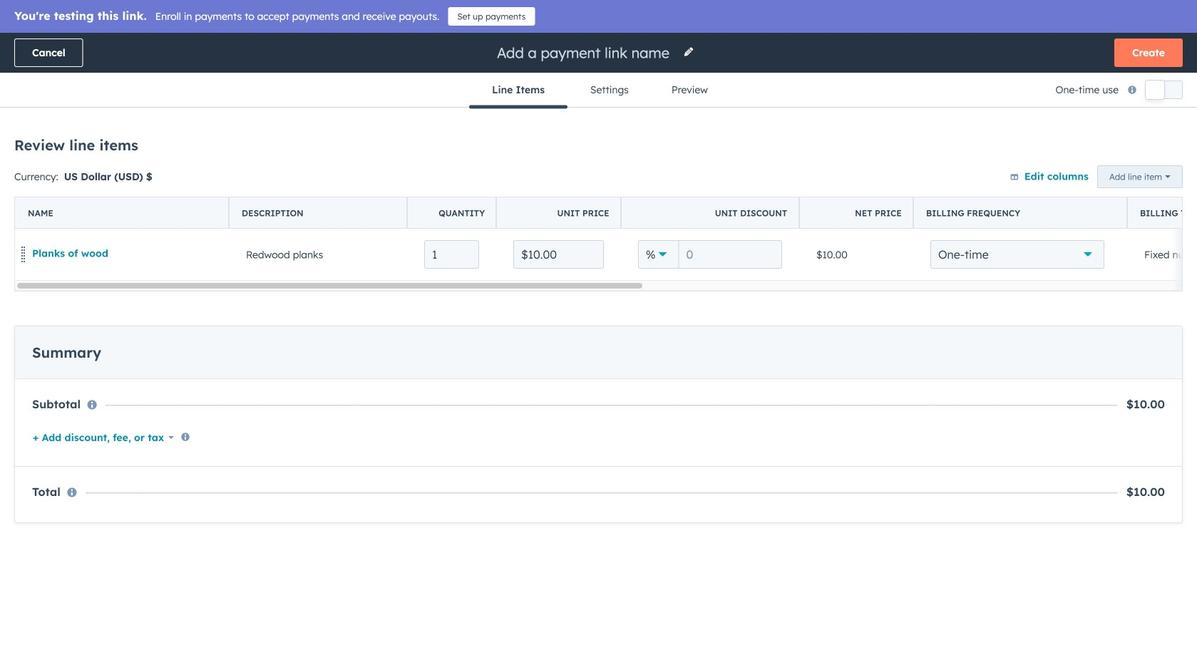 Task type: locate. For each thing, give the bounding box(es) containing it.
press to sort. image for first press to sort. element from right
[[1111, 190, 1117, 200]]

None text field
[[424, 240, 479, 269]]

Search search field
[[34, 136, 319, 165]]

navigation
[[469, 73, 728, 109]]

dialog
[[0, 0, 1197, 662]]

Add a payment link name field
[[496, 43, 675, 62]]

1 press to sort. image from the left
[[779, 190, 784, 200]]

press to sort. image
[[107, 190, 112, 200], [396, 190, 402, 200], [571, 190, 576, 200], [684, 190, 689, 200], [946, 190, 951, 200], [1026, 190, 1031, 200]]

3 press to sort. element from the left
[[571, 190, 576, 201]]

press to sort. image
[[779, 190, 784, 200], [1111, 190, 1117, 200]]

press to sort. element
[[107, 190, 112, 201], [396, 190, 402, 201], [571, 190, 576, 201], [684, 190, 689, 201], [779, 190, 784, 201], [946, 190, 951, 201], [1026, 190, 1031, 201], [1111, 190, 1117, 201]]

0 horizontal spatial press to sort. image
[[779, 190, 784, 200]]

0 text field
[[679, 240, 782, 269]]

1 press to sort. image from the left
[[107, 190, 112, 200]]

2 press to sort. image from the left
[[1111, 190, 1117, 200]]

1 horizontal spatial press to sort. image
[[1111, 190, 1117, 200]]

6 press to sort. image from the left
[[1026, 190, 1031, 200]]

6 press to sort. element from the left
[[946, 190, 951, 201]]

navigation inside page section element
[[469, 73, 728, 109]]

None text field
[[513, 240, 604, 269]]

column header
[[223, 180, 336, 211], [15, 198, 230, 229], [229, 198, 408, 229], [407, 198, 497, 229], [496, 198, 622, 229], [621, 198, 800, 229], [799, 198, 914, 229], [914, 198, 1128, 229], [1127, 198, 1197, 229]]



Task type: vqa. For each thing, say whether or not it's contained in the screenshot.
the Add a payment link name 'field'
yes



Task type: describe. For each thing, give the bounding box(es) containing it.
4 press to sort. image from the left
[[684, 190, 689, 200]]

pagination navigation
[[484, 281, 613, 300]]

2 press to sort. element from the left
[[396, 190, 402, 201]]

1 press to sort. element from the left
[[107, 190, 112, 201]]

8 press to sort. element from the left
[[1111, 190, 1117, 201]]

7 press to sort. element from the left
[[1026, 190, 1031, 201]]

5 press to sort. element from the left
[[779, 190, 784, 201]]

3 press to sort. image from the left
[[571, 190, 576, 200]]

2 press to sort. image from the left
[[396, 190, 402, 200]]

4 press to sort. element from the left
[[684, 190, 689, 201]]

5 press to sort. image from the left
[[946, 190, 951, 200]]

page section element
[[0, 33, 1197, 109]]

press to sort. image for fifth press to sort. element from left
[[779, 190, 784, 200]]



